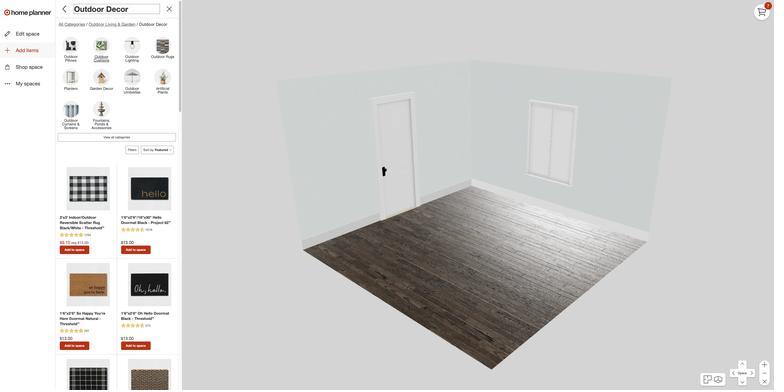 Task type: vqa. For each thing, say whether or not it's contained in the screenshot.
$13.00 Add to space corresponding to Here
yes



Task type: locate. For each thing, give the bounding box(es) containing it.
planters button
[[56, 69, 86, 96]]

outdoor down outdoor lighting image
[[125, 54, 139, 59]]

artificial
[[156, 86, 169, 91]]

- inside 1'6"x2'6"/18"x30" hello doormat black - project 62™
[[148, 220, 150, 225]]

62™
[[165, 220, 171, 225]]

space down 373
[[137, 344, 146, 347]]

1 vertical spatial hello
[[144, 311, 153, 315]]

1 vertical spatial threshold™
[[134, 316, 154, 321]]

doormat inside '1'6"x2'6" oh hello doormat black - threshold™'
[[154, 311, 169, 315]]

0 horizontal spatial doormat
[[69, 316, 85, 321]]

2 vertical spatial doormat
[[69, 316, 85, 321]]

outdoor inside button
[[125, 54, 139, 59]]

black/white
[[60, 226, 81, 230]]

outdoor for outdoor lighting
[[125, 54, 139, 59]]

$13.00 for 1'6"x2'6" oh hello doormat black - threshold™
[[121, 336, 134, 341]]

categories
[[65, 22, 85, 27]]

1'6"x2'6" up the here
[[60, 311, 75, 315]]

all categories button
[[59, 21, 85, 27]]

2 horizontal spatial threshold™
[[134, 316, 154, 321]]

outdoor down outdoor umbrellas image
[[125, 86, 139, 91]]

&
[[118, 22, 120, 27], [77, 122, 80, 126], [106, 122, 108, 126]]

1 horizontal spatial threshold™
[[85, 226, 104, 230]]

0 horizontal spatial /
[[86, 22, 88, 27]]

2 vertical spatial threshold™
[[60, 321, 80, 326]]

threshold™ down "oh" on the left bottom of the page
[[134, 316, 154, 321]]

1 horizontal spatial &
[[106, 122, 108, 126]]

7 button
[[754, 2, 772, 20]]

373
[[145, 324, 151, 328]]

0 vertical spatial doormat
[[121, 220, 136, 225]]

space right edit
[[26, 31, 40, 37]]

add to space button for black/white
[[60, 246, 89, 254]]

outdoor decor
[[74, 4, 128, 14]]

0 vertical spatial hello
[[153, 215, 162, 220]]

0 vertical spatial threshold™
[[85, 226, 104, 230]]

/ right categories
[[86, 22, 88, 27]]

garden decor button
[[86, 69, 117, 96]]

/
[[86, 22, 88, 27], [137, 22, 138, 27]]

2 1'6"x2'6" from the left
[[121, 311, 137, 315]]

outdoor rugs
[[151, 54, 174, 59]]

outdoor up outdoor lighting image
[[139, 22, 155, 27]]

outdoor down outdoor pillows image
[[64, 54, 78, 59]]

0 horizontal spatial black
[[121, 316, 131, 321]]

black
[[138, 220, 147, 225], [121, 316, 131, 321]]

hello right "oh" on the left bottom of the page
[[144, 311, 153, 315]]

-
[[148, 220, 150, 225], [82, 226, 84, 230], [99, 316, 101, 321], [132, 316, 133, 321]]

outdoor for outdoor decor
[[74, 4, 104, 14]]

$13.00
[[121, 240, 134, 245], [78, 240, 89, 245], [60, 336, 72, 341], [121, 336, 134, 341]]

hello up project
[[153, 215, 162, 220]]

decor up the all categories / outdoor living & garden / outdoor decor
[[106, 4, 128, 14]]

0 horizontal spatial threshold™
[[60, 321, 80, 326]]

rug
[[93, 220, 100, 225]]

threshold™ inside 1'6"x2'6" so happy you're here doormat natural - threshold™
[[60, 321, 80, 326]]

living
[[105, 22, 117, 27]]

planters
[[64, 86, 78, 91]]

add to space button down the 291
[[60, 341, 89, 350]]

featured
[[155, 148, 168, 152]]

1 vertical spatial doormat
[[154, 311, 169, 315]]

so
[[76, 311, 81, 315]]

$13.00 add to space down 1018
[[121, 240, 146, 252]]

& inside outdoor curtains & screens
[[77, 122, 80, 126]]

1'6"x2'6" oh hello doormat black - threshold™ image
[[128, 263, 171, 306]]

doormat inside 1'6"x2'6" so happy you're here doormat natural - threshold™
[[69, 316, 85, 321]]

& inside fountains, ponds & accessories
[[106, 122, 108, 126]]

outdoor up screens
[[64, 118, 78, 123]]

1'6"x2'6" for here
[[60, 311, 75, 315]]

0 vertical spatial black
[[138, 220, 147, 225]]

1'6"x2'6"/18"x30"
[[121, 215, 152, 220]]

outdoor inside outdoor curtains & screens
[[64, 118, 78, 123]]

oh
[[138, 311, 143, 315]]

threshold™ down the here
[[60, 321, 80, 326]]

& right ponds
[[106, 122, 108, 126]]

to
[[72, 248, 75, 252], [133, 248, 136, 252], [72, 344, 75, 347], [133, 344, 136, 347]]

1'6"x2'6"
[[60, 311, 75, 315], [121, 311, 137, 315]]

1'6"x2'6"/18"x30" hello doormat black - project 62™
[[121, 215, 171, 225]]

1 1'6"x2'6" from the left
[[60, 311, 75, 315]]

$9.10 reg $13.00
[[60, 240, 89, 245]]

outdoor down outdoor cushions 'image'
[[95, 54, 108, 59]]

1 horizontal spatial garden
[[122, 22, 136, 27]]

outdoor
[[74, 4, 104, 14], [89, 22, 104, 27], [139, 22, 155, 27], [64, 54, 78, 59], [95, 54, 108, 59], [125, 54, 139, 59], [151, 54, 165, 59], [125, 86, 139, 91], [64, 118, 78, 123]]

outdoor pillows button
[[56, 37, 86, 65]]

artificial plants
[[156, 86, 169, 94]]

1 / from the left
[[86, 22, 88, 27]]

0 horizontal spatial &
[[77, 122, 80, 126]]

indoor/outdoor
[[69, 215, 96, 220]]

add to space button for doormat
[[60, 341, 89, 350]]

decor down garden decor image
[[103, 86, 113, 91]]

1 vertical spatial garden
[[90, 86, 102, 91]]

decor
[[106, 4, 128, 14], [156, 22, 167, 27], [103, 86, 113, 91]]

add to space button down 1018
[[121, 246, 151, 254]]

garden right living
[[122, 22, 136, 27]]

doormat
[[121, 220, 136, 225], [154, 311, 169, 315], [69, 316, 85, 321]]

fountains,
[[93, 118, 110, 123]]

my
[[16, 80, 23, 87]]

7
[[768, 3, 770, 8]]

2 horizontal spatial doormat
[[154, 311, 169, 315]]

1 horizontal spatial /
[[137, 22, 138, 27]]

add items
[[16, 47, 39, 53]]

decor for garden decor
[[103, 86, 113, 91]]

$13.00 add to space down the 291
[[60, 336, 84, 347]]

add for 1'6"x2'6" oh hello doormat black - threshold™
[[126, 344, 132, 347]]

all
[[59, 22, 63, 27]]

hello
[[153, 215, 162, 220], [144, 311, 153, 315]]

edit
[[16, 31, 25, 37]]

1 vertical spatial decor
[[156, 22, 167, 27]]

outdoor inside outdoor umbrellas
[[125, 86, 139, 91]]

& right living
[[118, 22, 120, 27]]

1'6"x2'6" inside 1'6"x2'6" so happy you're here doormat natural - threshold™
[[60, 311, 75, 315]]

$13.00 for 1'6"x2'6" so happy you're here doormat natural - threshold™
[[60, 336, 72, 341]]

$13.00 for 1'6"x2'6"/18"x30" hello doormat black - project 62™
[[121, 240, 134, 245]]

decor inside button
[[103, 86, 113, 91]]

space
[[26, 31, 40, 37], [29, 64, 43, 70], [75, 248, 84, 252], [137, 248, 146, 252], [75, 344, 84, 347], [137, 344, 146, 347]]

add to space button
[[60, 246, 89, 254], [121, 246, 151, 254], [60, 341, 89, 350], [121, 341, 151, 350]]

1'6"x2'6" inside '1'6"x2'6" oh hello doormat black - threshold™'
[[121, 311, 137, 315]]

$13.00 add to space for -
[[121, 240, 146, 252]]

planters image
[[62, 69, 79, 86]]

add inside button
[[16, 47, 25, 53]]

umbrellas
[[124, 90, 141, 94]]

threshold™ down 'rug'
[[85, 226, 104, 230]]

0 vertical spatial decor
[[106, 4, 128, 14]]

1 vertical spatial black
[[121, 316, 131, 321]]

reversible
[[60, 220, 78, 225]]

rugs
[[166, 54, 174, 59]]

0 vertical spatial garden
[[122, 22, 136, 27]]

outdoor lighting button
[[117, 37, 148, 65]]

outdoor umbrellas button
[[117, 69, 148, 96]]

view all categories button
[[58, 133, 176, 142]]

/ up outdoor lighting image
[[137, 22, 138, 27]]

project
[[151, 220, 164, 225]]

add to space
[[65, 248, 84, 252]]

shop space
[[16, 64, 43, 70]]

decor up outdoor rugs image
[[156, 22, 167, 27]]

artificial plants button
[[148, 69, 178, 96]]

garden down garden decor image
[[90, 86, 102, 91]]

edit space
[[16, 31, 40, 37]]

outdoor left rugs
[[151, 54, 165, 59]]

doormat down 1'6"x2'6"/18"x30"
[[121, 220, 136, 225]]

1'6"x2'6" left "oh" on the left bottom of the page
[[121, 311, 137, 315]]

outdoor curtains & screens image
[[62, 101, 79, 118]]

doormat right "oh" on the left bottom of the page
[[154, 311, 169, 315]]

0 horizontal spatial garden
[[90, 86, 102, 91]]

outdoor pillows
[[64, 54, 78, 62]]

outdoor up categories
[[74, 4, 104, 14]]

outdoor for outdoor cushions
[[95, 54, 108, 59]]

2 vertical spatial decor
[[103, 86, 113, 91]]

1 horizontal spatial black
[[138, 220, 147, 225]]

1'6"x2'6" so happy you're here doormat natural - threshold™ image
[[67, 263, 110, 306]]

to for 1'6"x2'6" so happy you're here doormat natural - threshold™
[[72, 344, 75, 347]]

2'x3' indoor/outdoor woven tapestry rug black - threshold™ image
[[67, 359, 110, 390]]

by
[[150, 148, 154, 152]]

0 horizontal spatial 1'6"x2'6"
[[60, 311, 75, 315]]

doormat down so
[[69, 316, 85, 321]]

1 horizontal spatial doormat
[[121, 220, 136, 225]]

add to space button down reg
[[60, 246, 89, 254]]

outdoor inside outdoor cushions
[[95, 54, 108, 59]]

outdoor for outdoor pillows
[[64, 54, 78, 59]]

& right 'curtains' on the left of page
[[77, 122, 80, 126]]

garden
[[122, 22, 136, 27], [90, 86, 102, 91]]

outdoor cushions button
[[86, 37, 117, 65]]

add to space button down 373
[[121, 341, 151, 350]]

black inside '1'6"x2'6" oh hello doormat black - threshold™'
[[121, 316, 131, 321]]

threshold™ inside 2'x3' indoor/outdoor reversible scatter rug black/white - threshold™
[[85, 226, 104, 230]]

outdoor curtains & screens
[[62, 118, 80, 130]]

2'x3' indoor/outdoor reversible scatter rug black/white - threshold™
[[60, 215, 104, 230]]

1 horizontal spatial 1'6"x2'6"
[[121, 311, 137, 315]]

add items button
[[0, 42, 55, 58]]

$13.00 add to space down 373
[[121, 336, 146, 347]]

$13.00 add to space
[[121, 240, 146, 252], [60, 336, 84, 347], [121, 336, 146, 347]]

- inside 2'x3' indoor/outdoor reversible scatter rug black/white - threshold™
[[82, 226, 84, 230]]



Task type: describe. For each thing, give the bounding box(es) containing it.
filters button
[[126, 146, 139, 154]]

2 horizontal spatial &
[[118, 22, 120, 27]]

view
[[104, 135, 110, 139]]

cushions
[[94, 58, 109, 62]]

pan camera left 30° image
[[730, 369, 739, 377]]

accessories
[[91, 125, 112, 130]]

tilt camera up 30° image
[[739, 360, 747, 369]]

$13.00 add to space for here
[[60, 336, 84, 347]]

- inside '1'6"x2'6" oh hello doormat black - threshold™'
[[132, 316, 133, 321]]

threshold™ inside '1'6"x2'6" oh hello doormat black - threshold™'
[[134, 316, 154, 321]]

artificial plants image
[[154, 69, 171, 86]]

all
[[111, 135, 114, 139]]

black inside 1'6"x2'6"/18"x30" hello doormat black - project 62™
[[138, 220, 147, 225]]

add to space button for project
[[121, 246, 151, 254]]

hello inside '1'6"x2'6" oh hello doormat black - threshold™'
[[144, 311, 153, 315]]

ponds
[[95, 122, 105, 126]]

outdoor rugs image
[[154, 37, 171, 54]]

items
[[26, 47, 39, 53]]

my spaces
[[16, 80, 40, 87]]

1'6"x2'6" so happy you're here doormat natural - threshold™ button
[[60, 311, 112, 326]]

1'6"x2'6" oh hello doormat black - threshold™
[[121, 311, 169, 321]]

1'6"x2'6" so happy you're here doormat natural - threshold™
[[60, 311, 105, 326]]

& for outdoor curtains & screens
[[77, 122, 80, 126]]

you're
[[94, 311, 105, 315]]

home planner landing page image
[[4, 4, 51, 21]]

fountains, ponds & accessories button
[[86, 100, 117, 131]]

scatter
[[79, 220, 92, 225]]

tilt camera down 30° image
[[739, 377, 747, 386]]

outdoor for outdoor rugs
[[151, 54, 165, 59]]

1'6"x2'6" oh hello doormat black - threshold™ button
[[121, 311, 174, 321]]

291
[[84, 329, 89, 333]]

view all categories
[[104, 135, 130, 139]]

1294
[[84, 233, 91, 237]]

outdoor for outdoor curtains & screens
[[64, 118, 78, 123]]

my spaces button
[[0, 76, 55, 91]]

outdoor for outdoor umbrellas
[[125, 86, 139, 91]]

2'x3' indoor/outdoor reversible scatter rug black/white - threshold™ button
[[60, 215, 112, 231]]

pillows
[[65, 58, 77, 62]]

garden decor image
[[93, 69, 110, 86]]

1'6"x2'6" rope braided basket weave doormat black/brown/cream - threshold™ image
[[128, 359, 171, 390]]

curtains
[[62, 122, 76, 126]]

2'x3'
[[60, 215, 68, 220]]

edit space button
[[0, 26, 55, 41]]

1'6"x2'6"/18"x30" hello doormat black - project 62™ button
[[121, 215, 174, 225]]

1018
[[145, 228, 152, 232]]

space down $9.10 reg $13.00
[[75, 248, 84, 252]]

1'6"x2'6"/18"x30" hello doormat black - project 62™ image
[[128, 167, 171, 210]]

- inside 1'6"x2'6" so happy you're here doormat natural - threshold™
[[99, 316, 101, 321]]

outdoor umbrellas image
[[124, 69, 141, 86]]

to for 1'6"x2'6"/18"x30" hello doormat black - project 62™
[[133, 248, 136, 252]]

space down 1018
[[137, 248, 146, 252]]

space right shop
[[29, 64, 43, 70]]

$13.00 inside $9.10 reg $13.00
[[78, 240, 89, 245]]

outdoor cushions image
[[93, 37, 110, 54]]

filters
[[128, 148, 137, 152]]

reg
[[71, 240, 77, 245]]

happy
[[82, 311, 93, 315]]

$13.00 add to space for black
[[121, 336, 146, 347]]

outdoor umbrellas
[[124, 86, 141, 94]]

$9.10
[[60, 240, 70, 245]]

sort by featured
[[143, 148, 168, 152]]

outdoor curtains & screens button
[[56, 100, 86, 131]]

lighting
[[126, 58, 139, 62]]

spaces
[[24, 80, 40, 87]]

decor for outdoor decor
[[106, 4, 128, 14]]

outdoor living & garden button
[[89, 21, 136, 27]]

outdoor lighting
[[125, 54, 139, 62]]

add to space button for -
[[121, 341, 151, 350]]

shop
[[16, 64, 28, 70]]

here
[[60, 316, 68, 321]]

outdoor lighting image
[[124, 37, 141, 54]]

outdoor left living
[[89, 22, 104, 27]]

& for fountains, ponds & accessories
[[106, 122, 108, 126]]

add for 1'6"x2'6" so happy you're here doormat natural - threshold™
[[65, 344, 71, 347]]

pan camera right 30° image
[[747, 369, 755, 377]]

to for 1'6"x2'6" oh hello doormat black - threshold™
[[133, 344, 136, 347]]

plants
[[158, 90, 168, 94]]

sort
[[143, 148, 149, 152]]

space down the 291
[[75, 344, 84, 347]]

screens
[[64, 125, 78, 130]]

fountains, ponds & accessories image
[[93, 101, 110, 118]]

categories
[[115, 135, 130, 139]]

fountains, ponds & accessories
[[91, 118, 112, 130]]

outdoor cushions
[[94, 54, 109, 62]]

garden inside button
[[90, 86, 102, 91]]

hello inside 1'6"x2'6"/18"x30" hello doormat black - project 62™
[[153, 215, 162, 220]]

front view button icon image
[[715, 376, 722, 383]]

2 / from the left
[[137, 22, 138, 27]]

all categories / outdoor living & garden / outdoor decor
[[59, 22, 167, 27]]

add for 1'6"x2'6"/18"x30" hello doormat black - project 62™
[[126, 248, 132, 252]]

natural
[[86, 316, 98, 321]]

2'x3' indoor/outdoor reversible scatter rug black/white - threshold™ image
[[67, 167, 110, 210]]

1'6"x2'6" for black
[[121, 311, 137, 315]]

doormat inside 1'6"x2'6"/18"x30" hello doormat black - project 62™
[[121, 220, 136, 225]]

top view button icon image
[[704, 376, 712, 383]]

outdoor rugs button
[[148, 37, 178, 65]]

space
[[738, 371, 747, 375]]

garden decor
[[90, 86, 113, 91]]

outdoor pillows image
[[62, 37, 79, 54]]

shop space button
[[0, 59, 55, 75]]



